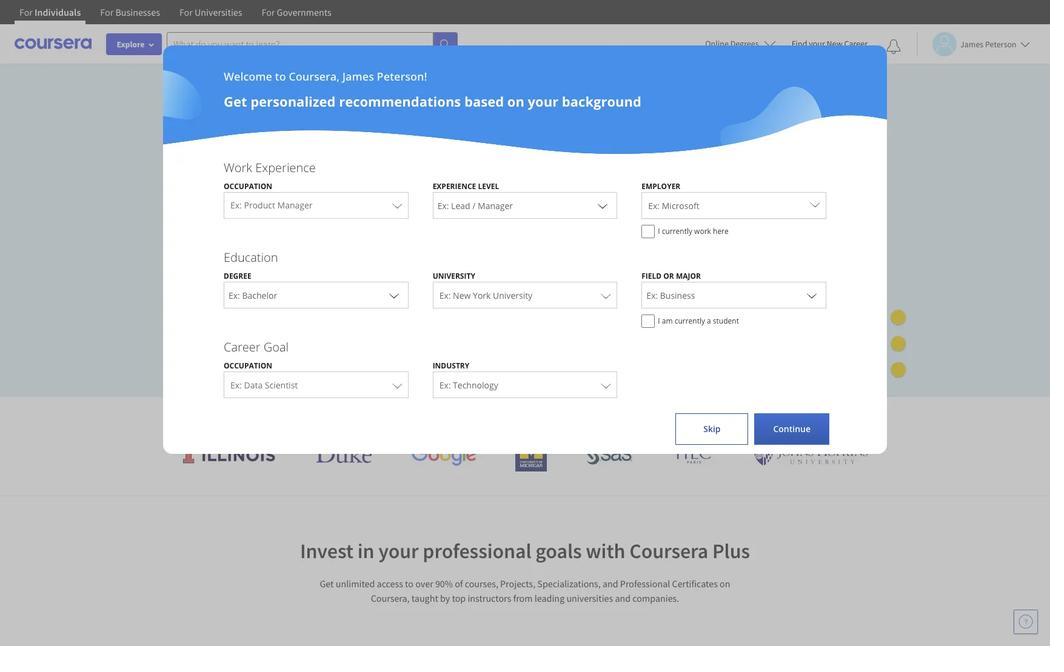 Task type: vqa. For each thing, say whether or not it's contained in the screenshot.
University of Illinois at Urbana-Champaign image
yes



Task type: describe. For each thing, give the bounding box(es) containing it.
ready
[[281, 191, 317, 210]]

field
[[642, 271, 662, 281]]

1 vertical spatial with
[[586, 539, 626, 564]]

certificates
[[672, 578, 718, 590]]

am
[[662, 316, 673, 326]]

for for governments
[[262, 6, 275, 18]]

ex: data scientist
[[231, 380, 298, 391]]

unlimited
[[336, 578, 375, 590]]

johns hopkins university image
[[753, 444, 869, 466]]

7,000+
[[298, 170, 339, 188]]

1 vertical spatial plus
[[713, 539, 750, 564]]

class
[[382, 170, 412, 188]]

companies.
[[633, 593, 680, 605]]

for for universities
[[180, 6, 193, 18]]

courses, inside get unlimited access to over 90% of courses, projects, specializations, and professional certificates on coursera, taught by top instructors from leading universities and companies.
[[465, 578, 499, 590]]

projects,
[[501, 578, 536, 590]]

education element
[[212, 249, 839, 334]]

work experience element
[[212, 160, 839, 244]]

over
[[416, 578, 434, 590]]

/month,
[[188, 272, 222, 283]]

specializations,
[[538, 578, 601, 590]]

get for welcome
[[224, 92, 247, 110]]

goal
[[264, 339, 289, 355]]

to inside get unlimited access to over 90% of courses, projects, specializations, and professional certificates on coursera, taught by top instructors from leading universities and companies.
[[405, 578, 414, 590]]

welcome to coursera, james peterson!
[[224, 69, 427, 84]]

start 7-day free trial button
[[173, 291, 300, 320]]

i am currently a student
[[658, 316, 739, 326]]

90%
[[435, 578, 453, 590]]

access inside get unlimited access to over 90% of courses, projects, specializations, and professional certificates on coursera, taught by top instructors from leading universities and companies.
[[377, 578, 403, 590]]

and left professional
[[603, 578, 619, 590]]

occupation for work
[[224, 181, 272, 192]]

start
[[193, 300, 214, 312]]

microsoft
[[662, 200, 700, 212]]

coursera image
[[15, 34, 92, 54]]

new inside education element
[[453, 290, 471, 301]]

sas image
[[587, 446, 633, 465]]

recommendations
[[339, 92, 461, 110]]

your inside unlimited access to 7,000+ world-class courses, hands-on projects, and job-ready certificate programs—all included in your subscription
[[173, 213, 202, 231]]

i currently work here
[[658, 226, 729, 237]]

trial
[[262, 300, 281, 312]]

occupation for career
[[224, 361, 272, 371]]

on inside get unlimited access to over 90% of courses, projects, specializations, and professional certificates on coursera, taught by top instructors from leading universities and companies.
[[720, 578, 731, 590]]

find your new career
[[792, 38, 868, 49]]

experience level
[[433, 181, 499, 192]]

employer
[[642, 181, 681, 192]]

businesses
[[116, 6, 160, 18]]

subscription
[[205, 213, 282, 231]]

courses, inside unlimited access to 7,000+ world-class courses, hands-on projects, and job-ready certificate programs—all included in your subscription
[[416, 170, 467, 188]]

invest
[[300, 539, 354, 564]]

0 horizontal spatial in
[[358, 539, 375, 564]]

1 vertical spatial university
[[493, 290, 533, 301]]

0 vertical spatial with
[[641, 406, 670, 426]]

degree
[[224, 271, 252, 281]]

unlimited
[[173, 170, 234, 188]]

james
[[343, 69, 374, 84]]

companies
[[563, 406, 637, 426]]

0 vertical spatial experience
[[256, 160, 316, 176]]

ex: microsoft
[[649, 200, 700, 212]]

field or major
[[642, 271, 701, 281]]

peterson!
[[377, 69, 427, 84]]

get unlimited access to over 90% of courses, projects, specializations, and professional certificates on coursera, taught by top instructors from leading universities and companies.
[[320, 578, 731, 605]]

product
[[244, 200, 275, 211]]

for businesses
[[100, 6, 160, 18]]

your up over
[[379, 539, 419, 564]]

get for invest
[[320, 578, 334, 590]]

continue button
[[755, 414, 830, 445]]

or button
[[173, 328, 378, 340]]

job-
[[257, 191, 281, 210]]

universities
[[195, 6, 242, 18]]

invest in your professional goals with coursera plus
[[300, 539, 750, 564]]

0 vertical spatial coursera
[[674, 406, 736, 426]]

get personalized recommendations based on your background
[[224, 92, 642, 110]]

career inside "element"
[[224, 339, 261, 355]]

work
[[224, 160, 252, 176]]

ex: technology
[[440, 380, 498, 391]]

Occupation field
[[224, 192, 408, 219]]

technology
[[453, 380, 498, 391]]

major
[[676, 271, 701, 281]]

of
[[455, 578, 463, 590]]

duke university image
[[316, 444, 372, 463]]

manager
[[278, 200, 313, 211]]

on inside unlimited access to 7,000+ world-class courses, hands-on projects, and job-ready certificate programs—all included in your subscription
[[513, 170, 530, 188]]

start 7-day free trial
[[193, 300, 281, 312]]

in inside unlimited access to 7,000+ world-class courses, hands-on projects, and job-ready certificate programs—all included in your subscription
[[533, 191, 545, 210]]

governments
[[277, 6, 332, 18]]

I currently work here checkbox
[[642, 225, 655, 238]]

world-
[[343, 170, 382, 188]]

leading inside get unlimited access to over 90% of courses, projects, specializations, and professional certificates on coursera, taught by top instructors from leading universities and companies.
[[535, 593, 565, 605]]

$59
[[173, 272, 188, 283]]

for governments
[[262, 6, 332, 18]]

education
[[224, 249, 278, 266]]

chevron down image for field or major
[[805, 288, 819, 303]]

chevron down image
[[387, 288, 401, 303]]

programs—all
[[385, 191, 473, 210]]

industry
[[433, 361, 470, 371]]

a
[[707, 316, 711, 326]]

on inside dialog
[[508, 92, 525, 110]]

1 vertical spatial coursera
[[630, 539, 709, 564]]

$59 /month, cancel anytime
[[173, 272, 289, 283]]

universities inside get unlimited access to over 90% of courses, projects, specializations, and professional certificates on coursera, taught by top instructors from leading universities and companies.
[[567, 593, 613, 605]]

banner navigation
[[10, 0, 341, 33]]

for individuals
[[19, 6, 81, 18]]

or inside or button
[[173, 328, 185, 340]]



Task type: locate. For each thing, give the bounding box(es) containing it.
ex: new york university
[[440, 290, 533, 301]]

with right "companies"
[[641, 406, 670, 426]]

new
[[827, 38, 843, 49], [453, 290, 471, 301]]

continue
[[774, 423, 811, 435]]

4 for from the left
[[262, 6, 275, 18]]

projects,
[[173, 191, 227, 210]]

1 vertical spatial currently
[[675, 316, 705, 326]]

coursera, inside get unlimited access to over 90% of courses, projects, specializations, and professional certificates on coursera, taught by top instructors from leading universities and companies.
[[371, 593, 410, 605]]

occupation up 'data'
[[224, 361, 272, 371]]

ex: down industry
[[440, 380, 451, 391]]

1 horizontal spatial coursera,
[[371, 593, 410, 605]]

1 i from the top
[[658, 226, 660, 237]]

from
[[514, 593, 533, 605]]

experience up ready
[[256, 160, 316, 176]]

2 for from the left
[[100, 6, 114, 18]]

welcome
[[224, 69, 272, 84]]

currently inside work experience element
[[662, 226, 693, 237]]

career left goal
[[224, 339, 261, 355]]

ex: product manager
[[231, 200, 313, 211]]

top
[[452, 593, 466, 605]]

for for businesses
[[100, 6, 114, 18]]

ex: up subscription
[[231, 200, 242, 211]]

to inside onboardingmodal dialog
[[275, 69, 286, 84]]

your left background
[[528, 92, 559, 110]]

on right certificates
[[720, 578, 731, 590]]

for left governments
[[262, 6, 275, 18]]

0 horizontal spatial leading
[[399, 406, 449, 426]]

0 vertical spatial plus
[[740, 406, 768, 426]]

1 vertical spatial in
[[358, 539, 375, 564]]

on up included
[[513, 170, 530, 188]]

1 vertical spatial i
[[658, 316, 660, 326]]

plus
[[740, 406, 768, 426], [713, 539, 750, 564]]

0 horizontal spatial get
[[224, 92, 247, 110]]

work
[[695, 226, 712, 237]]

1 vertical spatial to
[[282, 170, 294, 188]]

0 horizontal spatial coursera,
[[289, 69, 340, 84]]

your
[[809, 38, 825, 49], [528, 92, 559, 110], [173, 213, 202, 231], [379, 539, 419, 564]]

university up the 'york'
[[433, 271, 476, 281]]

to inside unlimited access to 7,000+ world-class courses, hands-on projects, and job-ready certificate programs—all included in your subscription
[[282, 170, 294, 188]]

get down welcome
[[224, 92, 247, 110]]

0 horizontal spatial access
[[238, 170, 278, 188]]

cancel
[[225, 272, 252, 283]]

1 occupation from the top
[[224, 181, 272, 192]]

scientist
[[265, 380, 298, 391]]

i for education
[[658, 316, 660, 326]]

get left unlimited
[[320, 578, 334, 590]]

1 vertical spatial on
[[513, 170, 530, 188]]

access up job-
[[238, 170, 278, 188]]

i right by checking this box, i am confirming that the employer listed above is my current employer. checkbox
[[658, 226, 660, 237]]

courses, up instructors
[[465, 578, 499, 590]]

1 horizontal spatial chevron down image
[[805, 288, 819, 303]]

for
[[19, 6, 33, 18], [100, 6, 114, 18], [180, 6, 193, 18], [262, 6, 275, 18]]

ex: for ex: technology
[[440, 380, 451, 391]]

get
[[224, 92, 247, 110], [320, 578, 334, 590]]

0 vertical spatial in
[[533, 191, 545, 210]]

to up personalized
[[275, 69, 286, 84]]

0 vertical spatial universities
[[452, 406, 530, 426]]

None search field
[[167, 32, 458, 56]]

help center image
[[1019, 615, 1034, 630]]

plus up certificates
[[713, 539, 750, 564]]

0 vertical spatial university
[[433, 271, 476, 281]]

0 horizontal spatial universities
[[452, 406, 530, 426]]

courses, up the programs—all on the top left
[[416, 170, 467, 188]]

coursera up hec paris image
[[674, 406, 736, 426]]

for left individuals
[[19, 6, 33, 18]]

access left over
[[377, 578, 403, 590]]

ex: left 'data'
[[231, 380, 242, 391]]

1 horizontal spatial leading
[[535, 593, 565, 605]]

coursera plus image
[[173, 114, 358, 132]]

0 horizontal spatial new
[[453, 290, 471, 301]]

leading universities and companies with coursera plus
[[395, 406, 768, 426]]

york
[[473, 290, 491, 301]]

1 vertical spatial access
[[377, 578, 403, 590]]

with right goals
[[586, 539, 626, 564]]

universities
[[452, 406, 530, 426], [567, 593, 613, 605]]

1 horizontal spatial in
[[533, 191, 545, 210]]

google image
[[411, 444, 477, 466]]

experience left level
[[433, 181, 476, 192]]

for left businesses at top
[[100, 6, 114, 18]]

0 vertical spatial i
[[658, 226, 660, 237]]

taught
[[412, 593, 438, 605]]

with
[[641, 406, 670, 426], [586, 539, 626, 564]]

skip button
[[676, 414, 749, 445]]

by
[[440, 593, 450, 605]]

ex: left the 'york'
[[440, 290, 451, 301]]

0 vertical spatial access
[[238, 170, 278, 188]]

1 vertical spatial new
[[453, 290, 471, 301]]

1 vertical spatial or
[[173, 328, 185, 340]]

ex: inside education element
[[440, 290, 451, 301]]

0 vertical spatial career
[[845, 38, 868, 49]]

and inside unlimited access to 7,000+ world-class courses, hands-on projects, and job-ready certificate programs—all included in your subscription
[[230, 191, 254, 210]]

your right find
[[809, 38, 825, 49]]

1 horizontal spatial or
[[664, 271, 674, 281]]

find your new career link
[[786, 36, 874, 52]]

1 vertical spatial leading
[[535, 593, 565, 605]]

in right included
[[533, 191, 545, 210]]

here
[[713, 226, 729, 237]]

coursera
[[674, 406, 736, 426], [630, 539, 709, 564]]

professional
[[423, 539, 532, 564]]

1 horizontal spatial access
[[377, 578, 403, 590]]

and up university of michigan image
[[534, 406, 560, 426]]

2 vertical spatial on
[[720, 578, 731, 590]]

and down professional
[[615, 593, 631, 605]]

based
[[465, 92, 504, 110]]

or right the field
[[664, 271, 674, 281]]

occupation inside work experience element
[[224, 181, 272, 192]]

to
[[275, 69, 286, 84], [282, 170, 294, 188], [405, 578, 414, 590]]

anytime
[[254, 272, 289, 283]]

1 vertical spatial coursera,
[[371, 593, 410, 605]]

0 vertical spatial new
[[827, 38, 843, 49]]

ex: for ex: data scientist
[[231, 380, 242, 391]]

personalized
[[251, 92, 336, 110]]

individuals
[[35, 6, 81, 18]]

2 i from the top
[[658, 316, 660, 326]]

ex: for ex: new york university
[[440, 290, 451, 301]]

ex: down employer
[[649, 200, 660, 212]]

get inside onboardingmodal dialog
[[224, 92, 247, 110]]

i left am
[[658, 316, 660, 326]]

i
[[658, 226, 660, 237], [658, 316, 660, 326]]

or
[[664, 271, 674, 281], [173, 328, 185, 340]]

0 horizontal spatial or
[[173, 328, 185, 340]]

2 vertical spatial to
[[405, 578, 414, 590]]

0 vertical spatial to
[[275, 69, 286, 84]]

0 horizontal spatial with
[[586, 539, 626, 564]]

1 vertical spatial universities
[[567, 593, 613, 605]]

career goal element
[[212, 339, 839, 405]]

university right the 'york'
[[493, 290, 533, 301]]

0 vertical spatial occupation
[[224, 181, 272, 192]]

currently left work
[[662, 226, 693, 237]]

to left over
[[405, 578, 414, 590]]

I am currently a student checkbox
[[642, 315, 655, 328]]

1 vertical spatial chevron down image
[[805, 288, 819, 303]]

career
[[845, 38, 868, 49], [224, 339, 261, 355]]

coursera, inside onboardingmodal dialog
[[289, 69, 340, 84]]

1 horizontal spatial university
[[493, 290, 533, 301]]

1 horizontal spatial with
[[641, 406, 670, 426]]

1 vertical spatial occupation
[[224, 361, 272, 371]]

coursera,
[[289, 69, 340, 84], [371, 593, 410, 605]]

your down projects,
[[173, 213, 202, 231]]

access
[[238, 170, 278, 188], [377, 578, 403, 590]]

1 vertical spatial experience
[[433, 181, 476, 192]]

or inside education element
[[664, 271, 674, 281]]

occupation
[[224, 181, 272, 192], [224, 361, 272, 371]]

1 for from the left
[[19, 6, 33, 18]]

3 for from the left
[[180, 6, 193, 18]]

currently left "a"
[[675, 316, 705, 326]]

universities down technology
[[452, 406, 530, 426]]

chevron down image for experience level
[[596, 198, 610, 213]]

certificate
[[320, 191, 381, 210]]

0 vertical spatial leading
[[399, 406, 449, 426]]

free
[[241, 300, 260, 312]]

university of illinois at urbana-champaign image
[[182, 446, 277, 465]]

university of michigan image
[[516, 439, 547, 472]]

1 vertical spatial courses,
[[465, 578, 499, 590]]

0 vertical spatial courses,
[[416, 170, 467, 188]]

0 horizontal spatial career
[[224, 339, 261, 355]]

and up subscription
[[230, 191, 254, 210]]

0 vertical spatial chevron down image
[[596, 198, 610, 213]]

in
[[533, 191, 545, 210], [358, 539, 375, 564]]

for universities
[[180, 6, 242, 18]]

career left show notifications icon
[[845, 38, 868, 49]]

chevron down image inside education element
[[805, 288, 819, 303]]

skip
[[704, 423, 721, 435]]

hands-
[[471, 170, 513, 188]]

new right find
[[827, 38, 843, 49]]

plus left continue on the bottom of the page
[[740, 406, 768, 426]]

i for work experience
[[658, 226, 660, 237]]

1 horizontal spatial universities
[[567, 593, 613, 605]]

or down $59
[[173, 328, 185, 340]]

for for individuals
[[19, 6, 33, 18]]

goals
[[536, 539, 582, 564]]

career goal
[[224, 339, 289, 355]]

hec paris image
[[672, 443, 714, 468]]

experience
[[256, 160, 316, 176], [433, 181, 476, 192]]

occupation inside career goal "element"
[[224, 361, 272, 371]]

data
[[244, 380, 263, 391]]

1 vertical spatial career
[[224, 339, 261, 355]]

0 vertical spatial coursera,
[[289, 69, 340, 84]]

ex: for ex: microsoft
[[649, 200, 660, 212]]

2 occupation from the top
[[224, 361, 272, 371]]

1 horizontal spatial get
[[320, 578, 334, 590]]

onboardingmodal dialog
[[0, 0, 1051, 647]]

7-
[[216, 300, 224, 312]]

background
[[562, 92, 642, 110]]

for left universities
[[180, 6, 193, 18]]

coursera, left taught
[[371, 593, 410, 605]]

0 vertical spatial currently
[[662, 226, 693, 237]]

coursera, up personalized
[[289, 69, 340, 84]]

0 horizontal spatial experience
[[256, 160, 316, 176]]

on right the based
[[508, 92, 525, 110]]

level
[[478, 181, 499, 192]]

currently inside education element
[[675, 316, 705, 326]]

to up ready
[[282, 170, 294, 188]]

work experience
[[224, 160, 316, 176]]

1 horizontal spatial new
[[827, 38, 843, 49]]

student
[[713, 316, 739, 326]]

professional
[[620, 578, 671, 590]]

your inside onboardingmodal dialog
[[528, 92, 559, 110]]

0 vertical spatial get
[[224, 92, 247, 110]]

show notifications image
[[887, 39, 901, 54]]

included
[[476, 191, 530, 210]]

0 vertical spatial on
[[508, 92, 525, 110]]

leading up google image
[[399, 406, 449, 426]]

access inside unlimited access to 7,000+ world-class courses, hands-on projects, and job-ready certificate programs—all included in your subscription
[[238, 170, 278, 188]]

chevron down image
[[596, 198, 610, 213], [805, 288, 819, 303]]

and
[[230, 191, 254, 210], [534, 406, 560, 426], [603, 578, 619, 590], [615, 593, 631, 605]]

1 horizontal spatial experience
[[433, 181, 476, 192]]

1 horizontal spatial career
[[845, 38, 868, 49]]

chevron down image inside work experience element
[[596, 198, 610, 213]]

1 vertical spatial get
[[320, 578, 334, 590]]

leading down specializations, at the bottom right of page
[[535, 593, 565, 605]]

coursera up professional
[[630, 539, 709, 564]]

instructors
[[468, 593, 512, 605]]

0 horizontal spatial chevron down image
[[596, 198, 610, 213]]

in up unlimited
[[358, 539, 375, 564]]

leading
[[399, 406, 449, 426], [535, 593, 565, 605]]

0 horizontal spatial university
[[433, 271, 476, 281]]

universities down specializations, at the bottom right of page
[[567, 593, 613, 605]]

0 vertical spatial or
[[664, 271, 674, 281]]

find
[[792, 38, 808, 49]]

ex:
[[231, 200, 242, 211], [649, 200, 660, 212], [440, 290, 451, 301], [231, 380, 242, 391], [440, 380, 451, 391]]

unlimited access to 7,000+ world-class courses, hands-on projects, and job-ready certificate programs—all included in your subscription
[[173, 170, 545, 231]]

occupation down work
[[224, 181, 272, 192]]

ex: for ex: product manager
[[231, 200, 242, 211]]

get inside get unlimited access to over 90% of courses, projects, specializations, and professional certificates on coursera, taught by top instructors from leading universities and companies.
[[320, 578, 334, 590]]

new left the 'york'
[[453, 290, 471, 301]]



